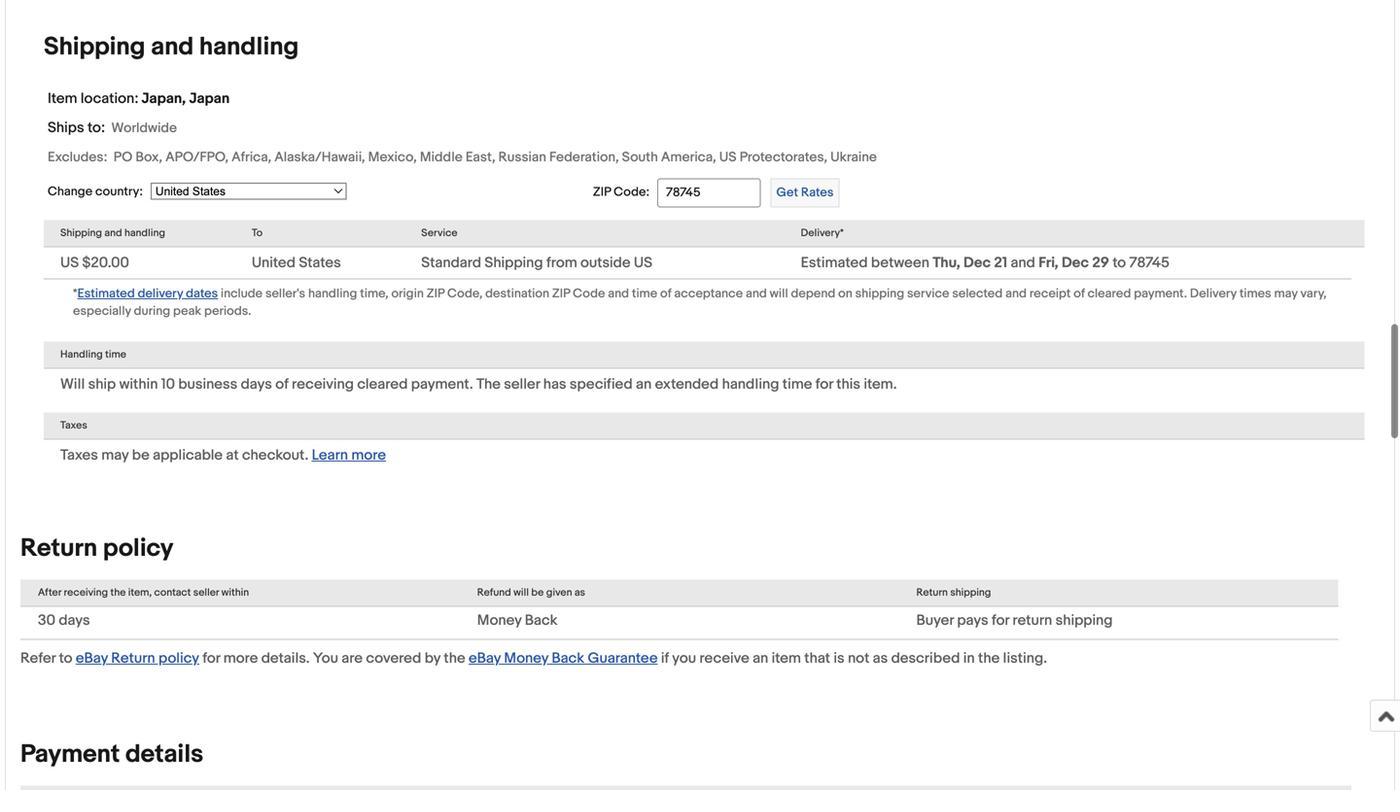 Task type: vqa. For each thing, say whether or not it's contained in the screenshot.
"listing."
yes



Task type: describe. For each thing, give the bounding box(es) containing it.
to
[[252, 227, 263, 240]]

0 vertical spatial receiving
[[292, 376, 354, 393]]

japan
[[189, 90, 230, 107]]

given
[[546, 587, 572, 599]]

1 vertical spatial within
[[221, 587, 249, 599]]

will inside include seller's handling time, origin zip code, destination zip code and time of acceptance and will depend on shipping service selected and receipt of cleared payment. delivery times may vary, especially during peak periods.
[[770, 286, 788, 301]]

times
[[1239, 286, 1271, 301]]

item
[[772, 650, 801, 667]]

location:
[[81, 90, 139, 107]]

you
[[672, 650, 696, 667]]

vary,
[[1300, 286, 1327, 301]]

us $20.00
[[60, 254, 129, 272]]

handling
[[60, 348, 103, 361]]

on
[[838, 286, 852, 301]]

box,
[[135, 149, 162, 166]]

1 vertical spatial back
[[552, 650, 584, 667]]

receipt
[[1029, 286, 1071, 301]]

1 vertical spatial money
[[504, 650, 548, 667]]

0 horizontal spatial the
[[110, 587, 126, 599]]

0 horizontal spatial an
[[636, 376, 652, 393]]

has
[[543, 376, 566, 393]]

1 vertical spatial policy
[[158, 650, 199, 667]]

refund will be given as
[[477, 587, 585, 599]]

ukraine
[[830, 149, 877, 166]]

1 horizontal spatial us
[[634, 254, 652, 272]]

periods.
[[204, 304, 251, 319]]

0 horizontal spatial seller
[[193, 587, 219, 599]]

1 vertical spatial shipping
[[950, 587, 991, 599]]

states
[[299, 254, 341, 272]]

cleared inside include seller's handling time, origin zip code, destination zip code and time of acceptance and will depend on shipping service selected and receipt of cleared payment. delivery times may vary, especially during peak periods.
[[1088, 286, 1131, 301]]

receive
[[699, 650, 749, 667]]

1 dec from the left
[[964, 254, 991, 272]]

* estimated delivery dates
[[73, 286, 218, 301]]

applicable
[[153, 447, 223, 464]]

10
[[161, 376, 175, 393]]

item,
[[128, 587, 152, 599]]

be for will
[[531, 587, 544, 599]]

extended
[[655, 376, 719, 393]]

21
[[994, 254, 1007, 272]]

selected
[[952, 286, 1003, 301]]

ship
[[88, 376, 116, 393]]

return
[[1013, 612, 1052, 629]]

rates
[[801, 185, 834, 200]]

1 vertical spatial estimated
[[77, 286, 135, 301]]

1 horizontal spatial estimated
[[801, 254, 868, 272]]

0 vertical spatial as
[[574, 587, 585, 599]]

ebay money back guarantee link
[[469, 650, 658, 667]]

america,
[[661, 149, 716, 166]]

this
[[836, 376, 860, 393]]

standard shipping from outside us
[[421, 254, 652, 272]]

protectorates,
[[740, 149, 827, 166]]

will ship within 10 business days of receiving cleared payment. the seller has specified an extended handling time for this item.
[[60, 376, 897, 393]]

are
[[342, 650, 363, 667]]

0 vertical spatial money
[[477, 612, 522, 629]]

payment
[[20, 740, 120, 770]]

0 vertical spatial policy
[[103, 534, 173, 564]]

0 horizontal spatial zip
[[427, 286, 444, 301]]

and left receipt on the top
[[1006, 286, 1027, 301]]

include seller's handling time, origin zip code, destination zip code and time of acceptance and will depend on shipping service selected and receipt of cleared payment. delivery times may vary, especially during peak periods.
[[73, 286, 1327, 319]]

seller's
[[265, 286, 305, 301]]

service
[[907, 286, 949, 301]]

refund
[[477, 587, 511, 599]]

0 horizontal spatial may
[[101, 447, 129, 464]]

buyer pays for return shipping
[[916, 612, 1113, 629]]

to:
[[88, 119, 105, 137]]

payment details
[[20, 740, 203, 770]]

time,
[[360, 286, 389, 301]]

2 dec from the left
[[1062, 254, 1089, 272]]

1 horizontal spatial the
[[444, 650, 465, 667]]

during
[[134, 304, 170, 319]]

ships to: worldwide
[[48, 119, 177, 137]]

specified
[[570, 376, 633, 393]]

taxes for taxes
[[60, 419, 87, 432]]

zip code:
[[593, 185, 650, 200]]

excludes: po box, apo/fpo, africa, alaska/hawaii, mexico, middle east, russian federation, south america, us protectorates, ukraine
[[48, 149, 877, 166]]

federation,
[[549, 149, 619, 166]]

be for may
[[132, 447, 150, 464]]

country:
[[95, 184, 143, 199]]

estimated delivery dates link
[[77, 284, 218, 302]]

covered
[[366, 650, 421, 667]]

2 horizontal spatial the
[[978, 650, 1000, 667]]

shipping and handling for $20.00
[[60, 227, 165, 240]]

2 vertical spatial shipping
[[485, 254, 543, 272]]

1 vertical spatial to
[[59, 650, 72, 667]]

handling time
[[60, 348, 126, 361]]

2 horizontal spatial time
[[782, 376, 812, 393]]

after
[[38, 587, 61, 599]]

details
[[125, 740, 203, 770]]

0 vertical spatial seller
[[504, 376, 540, 393]]

1 vertical spatial an
[[753, 650, 768, 667]]

code,
[[447, 286, 483, 301]]

return for return policy
[[20, 534, 97, 564]]

refer to ebay return policy for more details. you are covered by the ebay money back guarantee if you receive an item that is not as described in the listing.
[[20, 650, 1047, 667]]

0 horizontal spatial receiving
[[64, 587, 108, 599]]

will
[[60, 376, 85, 393]]

outside
[[581, 254, 631, 272]]

after receiving the item, contact seller within
[[38, 587, 249, 599]]

between
[[871, 254, 929, 272]]

include
[[221, 286, 263, 301]]

0 horizontal spatial more
[[223, 650, 258, 667]]

1 horizontal spatial days
[[241, 376, 272, 393]]

30
[[38, 612, 55, 629]]

0 horizontal spatial for
[[203, 650, 220, 667]]

acceptance
[[674, 286, 743, 301]]

2 horizontal spatial us
[[719, 149, 737, 166]]

0 horizontal spatial days
[[59, 612, 90, 629]]

shipping for return
[[44, 32, 145, 62]]

return policy
[[20, 534, 173, 564]]

estimated between thu, dec 21 and fri, dec 29 to 78745
[[801, 254, 1170, 272]]

shipping for us
[[60, 227, 102, 240]]

africa,
[[231, 149, 271, 166]]

by
[[425, 650, 440, 667]]



Task type: locate. For each thing, give the bounding box(es) containing it.
2 horizontal spatial return
[[916, 587, 948, 599]]

1 horizontal spatial more
[[351, 447, 386, 464]]

change
[[48, 184, 92, 199]]

shipping up us $20.00
[[60, 227, 102, 240]]

2 horizontal spatial of
[[1074, 286, 1085, 301]]

zip right the origin
[[427, 286, 444, 301]]

1 horizontal spatial may
[[1274, 286, 1298, 301]]

shipping right return
[[1056, 612, 1113, 629]]

1 horizontal spatial of
[[660, 286, 671, 301]]

back down refund will be given as
[[525, 612, 558, 629]]

worldwide
[[111, 120, 177, 137]]

*
[[73, 286, 77, 301]]

from
[[546, 254, 577, 272]]

shipping
[[44, 32, 145, 62], [60, 227, 102, 240], [485, 254, 543, 272]]

estimated up especially
[[77, 286, 135, 301]]

0 horizontal spatial payment.
[[411, 376, 473, 393]]

0 horizontal spatial as
[[574, 587, 585, 599]]

0 horizontal spatial dec
[[964, 254, 991, 272]]

handling inside include seller's handling time, origin zip code, destination zip code and time of acceptance and will depend on shipping service selected and receipt of cleared payment. delivery times may vary, especially during peak periods.
[[308, 286, 357, 301]]

for left this at the right
[[816, 376, 833, 393]]

delivery*
[[801, 227, 844, 240]]

1 vertical spatial return
[[916, 587, 948, 599]]

payment.
[[1134, 286, 1187, 301], [411, 376, 473, 393]]

shipping and handling up japan,
[[44, 32, 299, 62]]

1 horizontal spatial receiving
[[292, 376, 354, 393]]

taxes for taxes may be applicable at checkout. learn more
[[60, 447, 98, 464]]

us
[[719, 149, 737, 166], [60, 254, 79, 272], [634, 254, 652, 272]]

middle
[[420, 149, 463, 166]]

2 vertical spatial for
[[203, 650, 220, 667]]

0 horizontal spatial within
[[119, 376, 158, 393]]

an left the item
[[753, 650, 768, 667]]

of up checkout.
[[275, 376, 288, 393]]

dec left 29
[[1062, 254, 1089, 272]]

0 horizontal spatial us
[[60, 254, 79, 272]]

will left depend
[[770, 286, 788, 301]]

get rates
[[776, 185, 834, 200]]

and right 21
[[1011, 254, 1035, 272]]

as right "not"
[[873, 650, 888, 667]]

apo/fpo,
[[165, 149, 228, 166]]

1 vertical spatial days
[[59, 612, 90, 629]]

us right outside at the top of page
[[634, 254, 652, 272]]

0 vertical spatial be
[[132, 447, 150, 464]]

time left this at the right
[[782, 376, 812, 393]]

shipping up 'destination'
[[485, 254, 543, 272]]

to right 29
[[1113, 254, 1126, 272]]

us right america,
[[719, 149, 737, 166]]

1 vertical spatial as
[[873, 650, 888, 667]]

be left the given
[[531, 587, 544, 599]]

0 vertical spatial within
[[119, 376, 158, 393]]

1 horizontal spatial as
[[873, 650, 888, 667]]

item
[[48, 90, 77, 107]]

back
[[525, 612, 558, 629], [552, 650, 584, 667]]

shipping up location:
[[44, 32, 145, 62]]

contact
[[154, 587, 191, 599]]

days right the 30
[[59, 612, 90, 629]]

peak
[[173, 304, 201, 319]]

and right code
[[608, 286, 629, 301]]

you
[[313, 650, 338, 667]]

days right business
[[241, 376, 272, 393]]

dates
[[186, 286, 218, 301]]

0 vertical spatial an
[[636, 376, 652, 393]]

2 vertical spatial shipping
[[1056, 612, 1113, 629]]

1 vertical spatial cleared
[[357, 376, 408, 393]]

ebay return policy link
[[76, 650, 199, 667]]

ebay down 30 days
[[76, 650, 108, 667]]

2 horizontal spatial shipping
[[1056, 612, 1113, 629]]

of left acceptance at top
[[660, 286, 671, 301]]

and up japan,
[[151, 32, 194, 62]]

dec
[[964, 254, 991, 272], [1062, 254, 1089, 272]]

if
[[661, 650, 669, 667]]

zip
[[593, 185, 611, 200], [427, 286, 444, 301], [552, 286, 570, 301]]

not
[[848, 650, 870, 667]]

buyer
[[916, 612, 954, 629]]

zip left code
[[552, 286, 570, 301]]

depend
[[791, 286, 835, 301]]

1 horizontal spatial cleared
[[1088, 286, 1131, 301]]

1 horizontal spatial dec
[[1062, 254, 1089, 272]]

2 taxes from the top
[[60, 447, 98, 464]]

ebay
[[76, 650, 108, 667], [469, 650, 501, 667]]

handling
[[199, 32, 299, 62], [124, 227, 165, 240], [308, 286, 357, 301], [722, 376, 779, 393]]

is
[[834, 650, 845, 667]]

united
[[252, 254, 296, 272]]

0 vertical spatial cleared
[[1088, 286, 1131, 301]]

cleared up learn more link
[[357, 376, 408, 393]]

1 vertical spatial will
[[513, 587, 529, 599]]

2 ebay from the left
[[469, 650, 501, 667]]

shipping and handling for policy
[[44, 32, 299, 62]]

30 days
[[38, 612, 90, 629]]

0 horizontal spatial time
[[105, 348, 126, 361]]

0 horizontal spatial cleared
[[357, 376, 408, 393]]

money down money back
[[504, 650, 548, 667]]

handling up japan
[[199, 32, 299, 62]]

time inside include seller's handling time, origin zip code, destination zip code and time of acceptance and will depend on shipping service selected and receipt of cleared payment. delivery times may vary, especially during peak periods.
[[632, 286, 657, 301]]

1 horizontal spatial be
[[531, 587, 544, 599]]

origin
[[391, 286, 424, 301]]

be left applicable
[[132, 447, 150, 464]]

destination
[[485, 286, 549, 301]]

0 vertical spatial will
[[770, 286, 788, 301]]

and up $20.00
[[104, 227, 122, 240]]

handling down "states"
[[308, 286, 357, 301]]

standard
[[421, 254, 481, 272]]

the left item,
[[110, 587, 126, 599]]

more left details.
[[223, 650, 258, 667]]

zip left code:
[[593, 185, 611, 200]]

to
[[1113, 254, 1126, 272], [59, 650, 72, 667]]

0 horizontal spatial ebay
[[76, 650, 108, 667]]

especially
[[73, 304, 131, 319]]

1 vertical spatial more
[[223, 650, 258, 667]]

2 vertical spatial time
[[782, 376, 812, 393]]

delivery
[[1190, 286, 1237, 301]]

0 vertical spatial may
[[1274, 286, 1298, 301]]

of
[[660, 286, 671, 301], [1074, 286, 1085, 301], [275, 376, 288, 393]]

1 horizontal spatial shipping
[[950, 587, 991, 599]]

the right in
[[978, 650, 1000, 667]]

change country:
[[48, 184, 143, 199]]

seller right contact
[[193, 587, 219, 599]]

details.
[[261, 650, 310, 667]]

0 vertical spatial time
[[632, 286, 657, 301]]

money back
[[477, 612, 558, 629]]

within
[[119, 376, 158, 393], [221, 587, 249, 599]]

united states
[[252, 254, 341, 272]]

refer
[[20, 650, 56, 667]]

1 horizontal spatial seller
[[504, 376, 540, 393]]

shipping
[[855, 286, 904, 301], [950, 587, 991, 599], [1056, 612, 1113, 629]]

1 horizontal spatial return
[[111, 650, 155, 667]]

handling down country:
[[124, 227, 165, 240]]

2 horizontal spatial zip
[[593, 185, 611, 200]]

may inside include seller's handling time, origin zip code, destination zip code and time of acceptance and will depend on shipping service selected and receipt of cleared payment. delivery times may vary, especially during peak periods.
[[1274, 286, 1298, 301]]

back left guarantee at left bottom
[[552, 650, 584, 667]]

time right code
[[632, 286, 657, 301]]

japan,
[[141, 90, 186, 107]]

1 vertical spatial time
[[105, 348, 126, 361]]

1 horizontal spatial for
[[816, 376, 833, 393]]

0 vertical spatial estimated
[[801, 254, 868, 272]]

dec left 21
[[964, 254, 991, 272]]

1 vertical spatial for
[[992, 612, 1009, 629]]

0 vertical spatial to
[[1113, 254, 1126, 272]]

be
[[132, 447, 150, 464], [531, 587, 544, 599]]

shipping up pays
[[950, 587, 991, 599]]

get
[[776, 185, 798, 200]]

1 horizontal spatial within
[[221, 587, 249, 599]]

78745
[[1129, 254, 1170, 272]]

return up after at the left of the page
[[20, 534, 97, 564]]

that
[[804, 650, 830, 667]]

payment. left the at the left of the page
[[411, 376, 473, 393]]

1 horizontal spatial zip
[[552, 286, 570, 301]]

0 horizontal spatial of
[[275, 376, 288, 393]]

cleared down 29
[[1088, 286, 1131, 301]]

for right pays
[[992, 612, 1009, 629]]

within right contact
[[221, 587, 249, 599]]

1 vertical spatial be
[[531, 587, 544, 599]]

seller left has
[[504, 376, 540, 393]]

taxes may be applicable at checkout. learn more
[[60, 447, 386, 464]]

may
[[1274, 286, 1298, 301], [101, 447, 129, 464]]

shipping and handling up $20.00
[[60, 227, 165, 240]]

1 horizontal spatial to
[[1113, 254, 1126, 272]]

1 vertical spatial receiving
[[64, 587, 108, 599]]

more
[[351, 447, 386, 464], [223, 650, 258, 667]]

receiving up 30 days
[[64, 587, 108, 599]]

listing.
[[1003, 650, 1047, 667]]

0 vertical spatial shipping and handling
[[44, 32, 299, 62]]

29
[[1092, 254, 1109, 272]]

0 vertical spatial payment.
[[1134, 286, 1187, 301]]

may down the ship
[[101, 447, 129, 464]]

estimated down delivery* in the right top of the page
[[801, 254, 868, 272]]

return shipping
[[916, 587, 991, 599]]

2 horizontal spatial for
[[992, 612, 1009, 629]]

0 horizontal spatial will
[[513, 587, 529, 599]]

1 horizontal spatial will
[[770, 286, 788, 301]]

will right refund
[[513, 587, 529, 599]]

may left vary,
[[1274, 286, 1298, 301]]

of right receipt on the top
[[1074, 286, 1085, 301]]

for right the ebay return policy link
[[203, 650, 220, 667]]

po
[[114, 149, 132, 166]]

us up *
[[60, 254, 79, 272]]

and right acceptance at top
[[746, 286, 767, 301]]

alaska/hawaii,
[[274, 149, 365, 166]]

return for return shipping
[[916, 587, 948, 599]]

russian
[[498, 149, 546, 166]]

in
[[963, 650, 975, 667]]

0 vertical spatial return
[[20, 534, 97, 564]]

an
[[636, 376, 652, 393], [753, 650, 768, 667]]

1 vertical spatial shipping and handling
[[60, 227, 165, 240]]

ebay down money back
[[469, 650, 501, 667]]

0 vertical spatial for
[[816, 376, 833, 393]]

1 taxes from the top
[[60, 419, 87, 432]]

return down item,
[[111, 650, 155, 667]]

more right learn
[[351, 447, 386, 464]]

code
[[573, 286, 605, 301]]

policy down contact
[[158, 650, 199, 667]]

ZIP Code: text field
[[657, 178, 761, 207]]

time
[[632, 286, 657, 301], [105, 348, 126, 361], [782, 376, 812, 393]]

1 vertical spatial seller
[[193, 587, 219, 599]]

1 vertical spatial payment.
[[411, 376, 473, 393]]

will
[[770, 286, 788, 301], [513, 587, 529, 599]]

0 horizontal spatial return
[[20, 534, 97, 564]]

get rates button
[[771, 178, 839, 207]]

the right by
[[444, 650, 465, 667]]

shipping right on
[[855, 286, 904, 301]]

fri,
[[1039, 254, 1058, 272]]

1 vertical spatial taxes
[[60, 447, 98, 464]]

0 vertical spatial shipping
[[44, 32, 145, 62]]

checkout.
[[242, 447, 308, 464]]

payment. inside include seller's handling time, origin zip code, destination zip code and time of acceptance and will depend on shipping service selected and receipt of cleared payment. delivery times may vary, especially during peak periods.
[[1134, 286, 1187, 301]]

1 horizontal spatial an
[[753, 650, 768, 667]]

money down refund
[[477, 612, 522, 629]]

shipping inside include seller's handling time, origin zip code, destination zip code and time of acceptance and will depend on shipping service selected and receipt of cleared payment. delivery times may vary, especially during peak periods.
[[855, 286, 904, 301]]

0 vertical spatial shipping
[[855, 286, 904, 301]]

item location: japan, japan
[[48, 90, 230, 107]]

0 vertical spatial more
[[351, 447, 386, 464]]

0 horizontal spatial estimated
[[77, 286, 135, 301]]

return up buyer
[[916, 587, 948, 599]]

1 ebay from the left
[[76, 650, 108, 667]]

excludes:
[[48, 149, 107, 166]]

$20.00
[[82, 254, 129, 272]]

policy up item,
[[103, 534, 173, 564]]

0 vertical spatial days
[[241, 376, 272, 393]]

ships
[[48, 119, 84, 137]]

payment. down 78745 at the top
[[1134, 286, 1187, 301]]

0 vertical spatial back
[[525, 612, 558, 629]]

1 vertical spatial shipping
[[60, 227, 102, 240]]

0 horizontal spatial to
[[59, 650, 72, 667]]

1 vertical spatial may
[[101, 447, 129, 464]]

as right the given
[[574, 587, 585, 599]]

to right refer
[[59, 650, 72, 667]]

money
[[477, 612, 522, 629], [504, 650, 548, 667]]

an right specified
[[636, 376, 652, 393]]

handling right extended
[[722, 376, 779, 393]]

1 horizontal spatial ebay
[[469, 650, 501, 667]]

time up the ship
[[105, 348, 126, 361]]

within left 10
[[119, 376, 158, 393]]

guarantee
[[588, 650, 658, 667]]

2 vertical spatial return
[[111, 650, 155, 667]]

0 horizontal spatial shipping
[[855, 286, 904, 301]]

the
[[110, 587, 126, 599], [444, 650, 465, 667], [978, 650, 1000, 667]]

receiving up learn
[[292, 376, 354, 393]]



